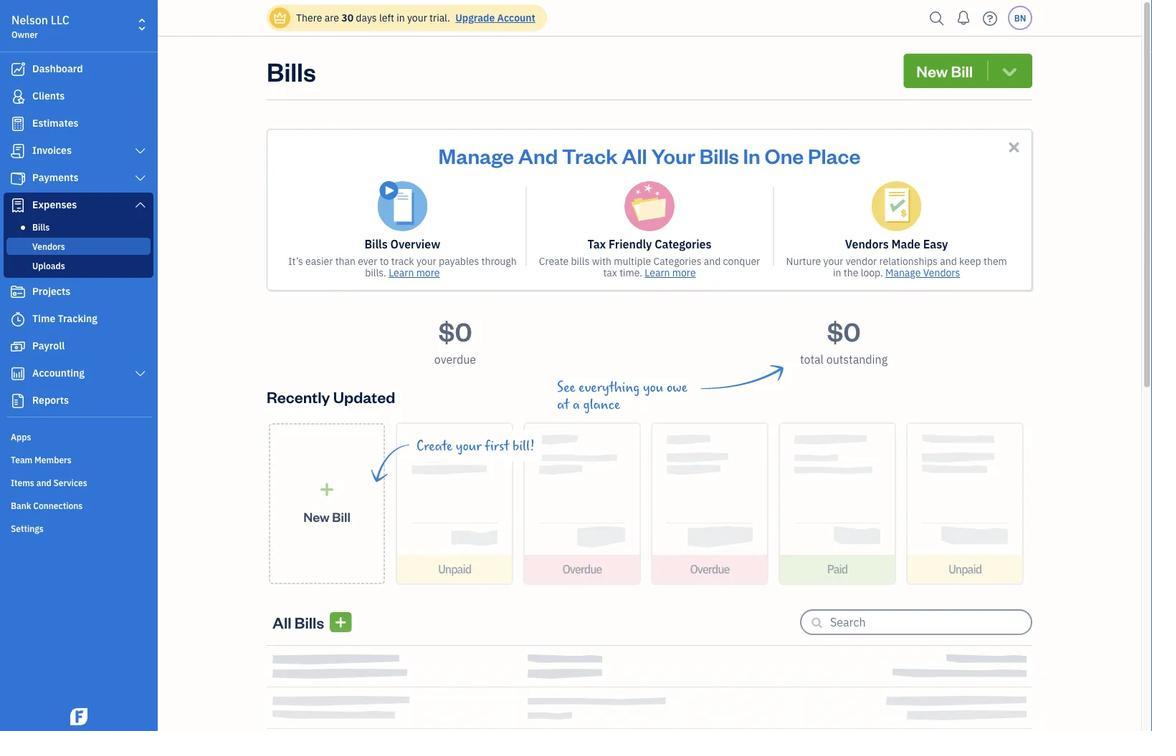 Task type: vqa. For each thing, say whether or not it's contained in the screenshot.
your within the It'S Easier Than Ever To Track Your Payables Through Bills.
yes



Task type: describe. For each thing, give the bounding box(es) containing it.
services
[[53, 477, 87, 489]]

track
[[562, 142, 618, 169]]

chevron large down image
[[134, 368, 147, 380]]

add a new bill image
[[334, 614, 347, 632]]

and inside create bills with multiple categories and conquer tax time.
[[704, 255, 721, 268]]

project image
[[9, 285, 27, 300]]

tracking
[[58, 312, 97, 325]]

loop.
[[861, 266, 883, 280]]

new bill inside new bill button
[[916, 61, 973, 81]]

uploads link
[[6, 257, 151, 275]]

manage for manage vendors
[[885, 266, 921, 280]]

categories inside create bills with multiple categories and conquer tax time.
[[653, 255, 701, 268]]

projects
[[32, 285, 70, 298]]

estimate image
[[9, 117, 27, 131]]

recently
[[267, 387, 330, 407]]

tax friendly categories image
[[624, 181, 675, 232]]

manage vendors
[[885, 266, 960, 280]]

notifications image
[[952, 4, 975, 32]]

the
[[844, 266, 858, 280]]

bills down 'crown' "image"
[[267, 54, 316, 88]]

timer image
[[9, 313, 27, 327]]

learn more for overview
[[389, 266, 440, 280]]

0 horizontal spatial overdue
[[434, 352, 476, 367]]

expenses link
[[4, 193, 153, 219]]

it's easier than ever to track your payables through bills.
[[288, 255, 517, 280]]

learn more for friendly
[[645, 266, 696, 280]]

crown image
[[272, 10, 287, 25]]

0 vertical spatial in
[[397, 11, 405, 24]]

clients link
[[4, 84, 153, 110]]

time tracking
[[32, 312, 97, 325]]

items and services
[[11, 477, 87, 489]]

learn for overview
[[389, 266, 414, 280]]

close image
[[1006, 139, 1022, 156]]

updated
[[333, 387, 395, 407]]

llc
[[51, 13, 69, 28]]

easy
[[923, 237, 948, 252]]

nelson llc owner
[[11, 13, 69, 40]]

more for tax friendly categories
[[672, 266, 696, 280]]

learn for friendly
[[645, 266, 670, 280]]

glance
[[583, 397, 620, 413]]

main element
[[0, 0, 194, 732]]

items
[[11, 477, 34, 489]]

payment image
[[9, 171, 27, 186]]

2 unpaid from the left
[[948, 562, 982, 577]]

connections
[[33, 500, 83, 512]]

everything
[[579, 380, 640, 396]]

through
[[481, 255, 517, 268]]

manage for manage and track all your bills in one place
[[438, 142, 514, 169]]

client image
[[9, 90, 27, 104]]

team members link
[[4, 449, 153, 470]]

track
[[391, 255, 414, 268]]

$0 for $0 total outstanding
[[827, 314, 861, 348]]

time
[[32, 312, 55, 325]]

see
[[557, 380, 575, 396]]

team
[[11, 455, 32, 466]]

Search text field
[[830, 612, 1031, 634]]

freshbooks image
[[67, 709, 90, 726]]

payroll
[[32, 339, 65, 353]]

chevron large down image for invoices
[[134, 146, 147, 157]]

place
[[808, 142, 861, 169]]

there are 30 days left in your trial. upgrade account
[[296, 11, 535, 24]]

create for create bills with multiple categories and conquer tax time.
[[539, 255, 569, 268]]

to
[[380, 255, 389, 268]]

account
[[497, 11, 535, 24]]

dashboard image
[[9, 62, 27, 77]]

apps
[[11, 432, 31, 443]]

estimates link
[[4, 111, 153, 137]]

chevrondown image
[[1000, 61, 1019, 81]]

1 horizontal spatial overdue
[[562, 562, 602, 577]]

apps link
[[4, 426, 153, 447]]

see everything you owe at a glance
[[557, 380, 687, 413]]

made
[[891, 237, 920, 252]]

than
[[335, 255, 356, 268]]

invoice image
[[9, 144, 27, 158]]

it's
[[288, 255, 303, 268]]

at
[[557, 397, 569, 413]]

there
[[296, 11, 322, 24]]

chevron large down image for expenses
[[134, 199, 147, 211]]

items and services link
[[4, 472, 153, 493]]

total
[[800, 352, 824, 367]]

bank connections
[[11, 500, 83, 512]]

create for create your first bill!
[[417, 439, 452, 455]]

30
[[341, 11, 353, 24]]

0 vertical spatial categories
[[655, 237, 712, 252]]

days
[[356, 11, 377, 24]]

overview
[[390, 237, 440, 252]]

payments link
[[4, 166, 153, 191]]

reports link
[[4, 389, 153, 414]]

your
[[651, 142, 695, 169]]

1 unpaid from the left
[[438, 562, 471, 577]]

and
[[518, 142, 558, 169]]

new bill button
[[904, 54, 1032, 88]]

payables
[[439, 255, 479, 268]]

recently updated
[[267, 387, 395, 407]]

go to help image
[[979, 8, 1001, 29]]

new bill button
[[904, 54, 1032, 88]]

upgrade account link
[[452, 11, 535, 24]]

bills
[[571, 255, 590, 268]]

vendors made easy
[[845, 237, 948, 252]]

dashboard link
[[4, 57, 153, 82]]

nurture
[[786, 255, 821, 268]]

bills link
[[6, 219, 151, 236]]

vendors for vendors made easy
[[845, 237, 889, 252]]

tax
[[587, 237, 606, 252]]

payments
[[32, 171, 79, 184]]

in
[[743, 142, 760, 169]]



Task type: locate. For each thing, give the bounding box(es) containing it.
chevron large down image up payments link
[[134, 146, 147, 157]]

chevron large down image for payments
[[134, 173, 147, 184]]

left
[[379, 11, 394, 24]]

manage and track all your bills in one place
[[438, 142, 861, 169]]

0 vertical spatial chevron large down image
[[134, 146, 147, 157]]

0 horizontal spatial learn more
[[389, 266, 440, 280]]

$0 down payables
[[438, 314, 472, 348]]

your left the first
[[456, 439, 481, 455]]

first
[[485, 439, 509, 455]]

search image
[[926, 8, 948, 29]]

new inside new bill button
[[916, 61, 948, 81]]

1 horizontal spatial learn
[[645, 266, 670, 280]]

easier
[[305, 255, 333, 268]]

0 vertical spatial create
[[539, 255, 569, 268]]

0 horizontal spatial all
[[272, 613, 291, 633]]

chevron large down image inside 'expenses' link
[[134, 199, 147, 211]]

0 horizontal spatial new
[[303, 509, 330, 526]]

money image
[[9, 340, 27, 354]]

2 vertical spatial chevron large down image
[[134, 199, 147, 211]]

0 vertical spatial bill
[[951, 61, 973, 81]]

owner
[[11, 29, 38, 40]]

2 horizontal spatial and
[[940, 255, 957, 268]]

chart image
[[9, 367, 27, 381]]

1 more from the left
[[416, 266, 440, 280]]

learn right bills.
[[389, 266, 414, 280]]

more for bills overview
[[416, 266, 440, 280]]

0 horizontal spatial unpaid
[[438, 562, 471, 577]]

0 vertical spatial new bill
[[916, 61, 973, 81]]

manage left 'and'
[[438, 142, 514, 169]]

1 horizontal spatial manage
[[885, 266, 921, 280]]

and inside main element
[[36, 477, 51, 489]]

and right items
[[36, 477, 51, 489]]

vendors made easy image
[[871, 181, 922, 232]]

learn right the time.
[[645, 266, 670, 280]]

all
[[622, 142, 647, 169], [272, 613, 291, 633]]

1 horizontal spatial unpaid
[[948, 562, 982, 577]]

0 horizontal spatial create
[[417, 439, 452, 455]]

create your first bill!
[[417, 439, 535, 455]]

more down tax friendly categories
[[672, 266, 696, 280]]

1 vertical spatial chevron large down image
[[134, 173, 147, 184]]

learn more
[[389, 266, 440, 280], [645, 266, 696, 280]]

a
[[573, 397, 580, 413]]

1 horizontal spatial vendors
[[845, 237, 889, 252]]

2 horizontal spatial overdue
[[690, 562, 729, 577]]

0 horizontal spatial more
[[416, 266, 440, 280]]

in inside nurture your vendor relationships and keep them in the loop.
[[833, 266, 841, 280]]

1 horizontal spatial bill
[[951, 61, 973, 81]]

1 learn more from the left
[[389, 266, 440, 280]]

and inside nurture your vendor relationships and keep them in the loop.
[[940, 255, 957, 268]]

create inside create bills with multiple categories and conquer tax time.
[[539, 255, 569, 268]]

and down the easy
[[940, 255, 957, 268]]

1 horizontal spatial learn more
[[645, 266, 696, 280]]

1 chevron large down image from the top
[[134, 146, 147, 157]]

2 learn from the left
[[645, 266, 670, 280]]

overdue
[[434, 352, 476, 367], [562, 562, 602, 577], [690, 562, 729, 577]]

bill!
[[513, 439, 535, 455]]

1 $0 from the left
[[438, 314, 472, 348]]

bills left add a new bill icon
[[295, 613, 324, 633]]

vendors for vendors
[[32, 241, 65, 252]]

learn more down tax friendly categories
[[645, 266, 696, 280]]

0 vertical spatial all
[[622, 142, 647, 169]]

your inside nurture your vendor relationships and keep them in the loop.
[[823, 255, 843, 268]]

new bill link
[[269, 424, 385, 585]]

your
[[407, 11, 427, 24], [416, 255, 436, 268], [823, 255, 843, 268], [456, 439, 481, 455]]

0 vertical spatial new
[[916, 61, 948, 81]]

expense image
[[9, 199, 27, 213]]

your left trial.
[[407, 11, 427, 24]]

new bill inside "new bill" link
[[303, 509, 350, 526]]

all bills
[[272, 613, 324, 633]]

chevron large down image
[[134, 146, 147, 157], [134, 173, 147, 184], [134, 199, 147, 211]]

1 horizontal spatial create
[[539, 255, 569, 268]]

your inside it's easier than ever to track your payables through bills.
[[416, 255, 436, 268]]

$0 for $0 overdue
[[438, 314, 472, 348]]

learn more down the overview
[[389, 266, 440, 280]]

0 horizontal spatial vendors
[[32, 241, 65, 252]]

1 vertical spatial manage
[[885, 266, 921, 280]]

vendors down the easy
[[923, 266, 960, 280]]

0 horizontal spatial new bill
[[303, 509, 350, 526]]

1 learn from the left
[[389, 266, 414, 280]]

0 vertical spatial manage
[[438, 142, 514, 169]]

new bill down search image
[[916, 61, 973, 81]]

2 learn more from the left
[[645, 266, 696, 280]]

0 horizontal spatial learn
[[389, 266, 414, 280]]

tax friendly categories
[[587, 237, 712, 252]]

1 vertical spatial all
[[272, 613, 291, 633]]

new down plus icon at the bottom left
[[303, 509, 330, 526]]

$0 overdue
[[434, 314, 476, 367]]

bill down plus icon at the bottom left
[[332, 509, 350, 526]]

categories up create bills with multiple categories and conquer tax time.
[[655, 237, 712, 252]]

2 chevron large down image from the top
[[134, 173, 147, 184]]

nelson
[[11, 13, 48, 28]]

$0 up outstanding
[[827, 314, 861, 348]]

bill left chevrondown icon
[[951, 61, 973, 81]]

vendors up uploads
[[32, 241, 65, 252]]

0 horizontal spatial bill
[[332, 509, 350, 526]]

more right track
[[416, 266, 440, 280]]

bank connections link
[[4, 495, 153, 516]]

reports
[[32, 394, 69, 407]]

categories down tax friendly categories
[[653, 255, 701, 268]]

payroll link
[[4, 334, 153, 360]]

bn button
[[1008, 6, 1032, 30]]

chevron large down image up 'expenses' link
[[134, 173, 147, 184]]

are
[[325, 11, 339, 24]]

paid
[[827, 562, 847, 577]]

and left conquer
[[704, 255, 721, 268]]

outstanding
[[826, 352, 888, 367]]

2 horizontal spatial vendors
[[923, 266, 960, 280]]

them
[[984, 255, 1007, 268]]

and
[[704, 255, 721, 268], [940, 255, 957, 268], [36, 477, 51, 489]]

upgrade
[[455, 11, 495, 24]]

bills inside main element
[[32, 222, 50, 233]]

unpaid
[[438, 562, 471, 577], [948, 562, 982, 577]]

create left 'bills' on the top of page
[[539, 255, 569, 268]]

vendors
[[845, 237, 889, 252], [32, 241, 65, 252], [923, 266, 960, 280]]

tax
[[603, 266, 617, 280]]

vendors link
[[6, 238, 151, 255]]

bills up the to
[[364, 237, 388, 252]]

1 vertical spatial new bill
[[303, 509, 350, 526]]

1 horizontal spatial new bill
[[916, 61, 973, 81]]

bills.
[[365, 266, 386, 280]]

$0 inside $0 total outstanding
[[827, 314, 861, 348]]

vendors inside main element
[[32, 241, 65, 252]]

dashboard
[[32, 62, 83, 75]]

new down search image
[[916, 61, 948, 81]]

conquer
[[723, 255, 760, 268]]

1 horizontal spatial $0
[[827, 314, 861, 348]]

settings link
[[4, 518, 153, 539]]

0 horizontal spatial manage
[[438, 142, 514, 169]]

$0
[[438, 314, 472, 348], [827, 314, 861, 348]]

2 more from the left
[[672, 266, 696, 280]]

you
[[643, 380, 663, 396]]

learn
[[389, 266, 414, 280], [645, 266, 670, 280]]

bill
[[951, 61, 973, 81], [332, 509, 350, 526]]

one
[[765, 142, 804, 169]]

bill inside button
[[951, 61, 973, 81]]

chevron large down image inside payments link
[[134, 173, 147, 184]]

all left add a new bill icon
[[272, 613, 291, 633]]

new inside "new bill" link
[[303, 509, 330, 526]]

settings
[[11, 523, 44, 535]]

0 horizontal spatial and
[[36, 477, 51, 489]]

invoices
[[32, 144, 72, 157]]

bank
[[11, 500, 31, 512]]

your left the
[[823, 255, 843, 268]]

expenses
[[32, 198, 77, 211]]

invoices link
[[4, 138, 153, 164]]

bills left in
[[700, 142, 739, 169]]

owe
[[667, 380, 687, 396]]

bn
[[1014, 12, 1026, 24]]

1 horizontal spatial new
[[916, 61, 948, 81]]

1 horizontal spatial more
[[672, 266, 696, 280]]

1 vertical spatial bill
[[332, 509, 350, 526]]

accounting
[[32, 367, 85, 380]]

1 vertical spatial in
[[833, 266, 841, 280]]

$0 inside $0 overdue
[[438, 314, 472, 348]]

report image
[[9, 394, 27, 409]]

trial.
[[429, 11, 450, 24]]

create left the first
[[417, 439, 452, 455]]

vendors up vendor
[[845, 237, 889, 252]]

new bill down plus icon at the bottom left
[[303, 509, 350, 526]]

vendor
[[846, 255, 877, 268]]

members
[[34, 455, 72, 466]]

projects link
[[4, 280, 153, 305]]

manage
[[438, 142, 514, 169], [885, 266, 921, 280]]

in right left
[[397, 11, 405, 24]]

3 chevron large down image from the top
[[134, 199, 147, 211]]

bills overview image
[[377, 181, 428, 232]]

1 horizontal spatial in
[[833, 266, 841, 280]]

your down the overview
[[416, 255, 436, 268]]

bills
[[267, 54, 316, 88], [700, 142, 739, 169], [32, 222, 50, 233], [364, 237, 388, 252], [295, 613, 324, 633]]

estimates
[[32, 116, 79, 130]]

team members
[[11, 455, 72, 466]]

0 horizontal spatial in
[[397, 11, 405, 24]]

bills down the expenses
[[32, 222, 50, 233]]

keep
[[959, 255, 981, 268]]

2 $0 from the left
[[827, 314, 861, 348]]

accounting link
[[4, 361, 153, 387]]

in left the
[[833, 266, 841, 280]]

create bills with multiple categories and conquer tax time.
[[539, 255, 760, 280]]

chevron large down image up bills link in the top of the page
[[134, 199, 147, 211]]

1 vertical spatial new
[[303, 509, 330, 526]]

all left your
[[622, 142, 647, 169]]

friendly
[[609, 237, 652, 252]]

1 vertical spatial categories
[[653, 255, 701, 268]]

manage down made
[[885, 266, 921, 280]]

1 horizontal spatial all
[[622, 142, 647, 169]]

1 horizontal spatial and
[[704, 255, 721, 268]]

relationships
[[879, 255, 938, 268]]

uploads
[[32, 260, 65, 272]]

plus image
[[319, 483, 335, 497]]

1 vertical spatial create
[[417, 439, 452, 455]]

ever
[[358, 255, 377, 268]]

nurture your vendor relationships and keep them in the loop.
[[786, 255, 1007, 280]]

0 horizontal spatial $0
[[438, 314, 472, 348]]



